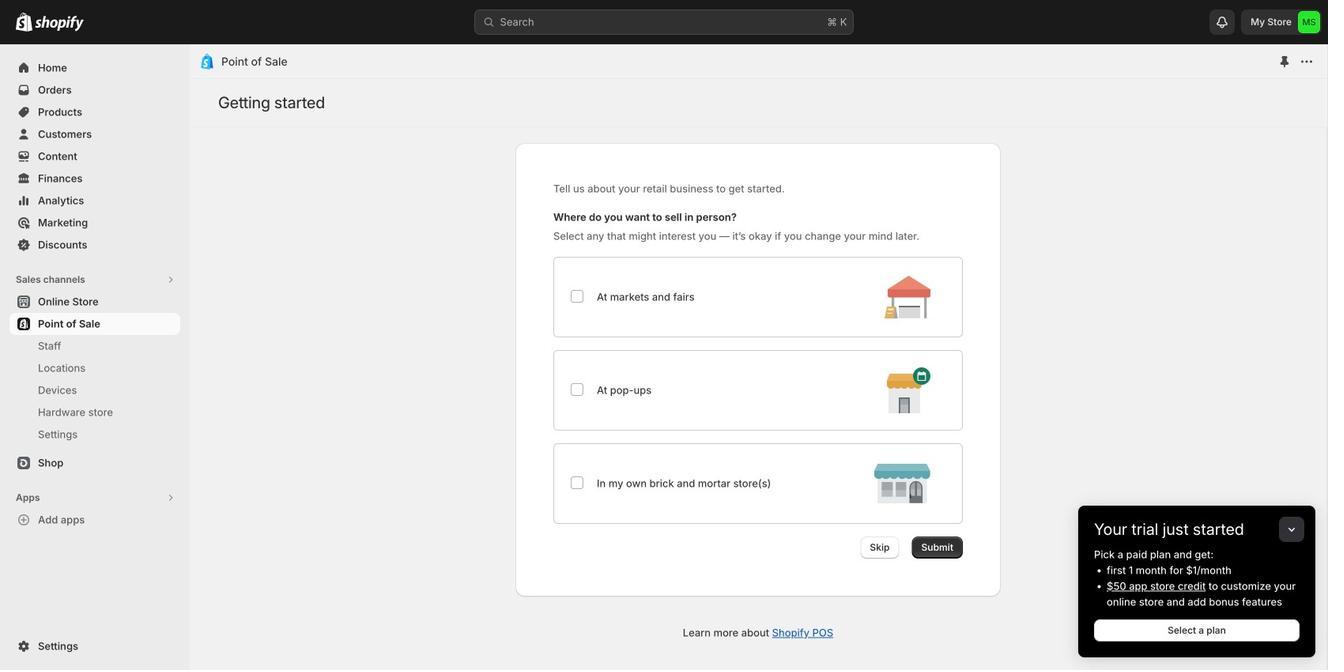 Task type: describe. For each thing, give the bounding box(es) containing it.
my store image
[[1299, 11, 1321, 33]]

0 horizontal spatial shopify image
[[16, 12, 32, 31]]



Task type: vqa. For each thing, say whether or not it's contained in the screenshot.
bottom and
no



Task type: locate. For each thing, give the bounding box(es) containing it.
1 horizontal spatial shopify image
[[35, 16, 84, 31]]

fullscreen dialog
[[190, 44, 1328, 671]]

icon for point of sale image
[[199, 54, 215, 70]]

shopify image
[[16, 12, 32, 31], [35, 16, 84, 31]]



